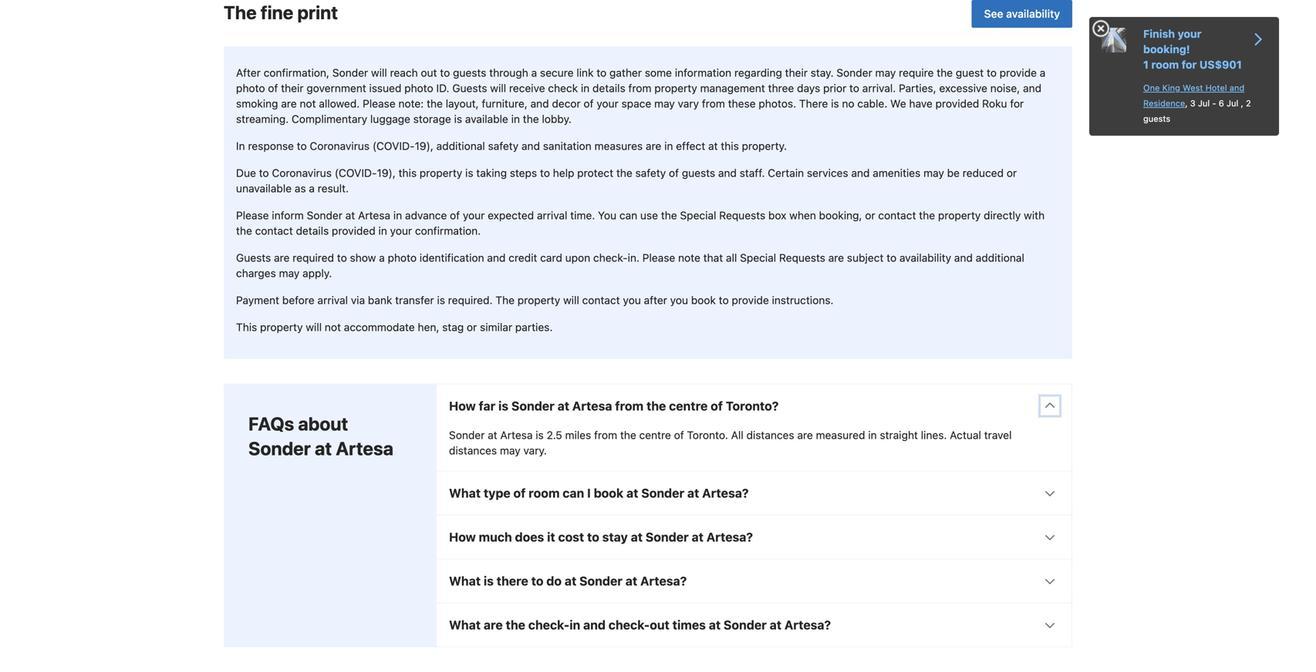 Task type: describe. For each thing, give the bounding box(es) containing it.
is right far
[[499, 399, 509, 414]]

availability inside see availability button
[[1007, 7, 1060, 20]]

bank
[[368, 294, 392, 307]]

2 , from the left
[[1241, 98, 1244, 108]]

upon
[[565, 252, 591, 264]]

1 vertical spatial the
[[496, 294, 515, 307]]

artesa? down what is there to do at sonder at artesa? dropdown button
[[785, 618, 831, 633]]

as
[[295, 182, 306, 195]]

sonder up 2.5
[[512, 399, 555, 414]]

to up id.
[[440, 66, 450, 79]]

lobby.
[[542, 113, 572, 125]]

gather
[[610, 66, 642, 79]]

required
[[293, 252, 334, 264]]

reduced
[[963, 167, 1004, 179]]

prior
[[823, 82, 847, 95]]

3
[[1191, 98, 1196, 108]]

do
[[547, 574, 562, 589]]

inform
[[272, 209, 304, 222]]

see
[[984, 7, 1004, 20]]

see availability button
[[972, 0, 1073, 28]]

will down before
[[306, 321, 322, 334]]

confirmation,
[[264, 66, 330, 79]]

photo up 'note:'
[[404, 82, 433, 95]]

use
[[641, 209, 658, 222]]

may left 'vary'
[[654, 97, 675, 110]]

to up noise,
[[987, 66, 997, 79]]

will up issued
[[371, 66, 387, 79]]

you
[[598, 209, 617, 222]]

is left "no"
[[831, 97, 839, 110]]

photo inside guests are required to show a photo identification and credit card upon check-in. please note that all special requests are subject to availability and additional charges may apply.
[[388, 252, 417, 264]]

0 horizontal spatial provide
[[732, 294, 769, 307]]

at up what is there to do at sonder at artesa? dropdown button
[[692, 530, 704, 545]]

residence
[[1144, 98, 1186, 108]]

vary.
[[524, 445, 547, 457]]

what type of room can i book at sonder at artesa? button
[[437, 472, 1072, 515]]

0 vertical spatial additional
[[437, 140, 485, 152]]

are up charges
[[274, 252, 290, 264]]

how much does it cost to stay at sonder at artesa? button
[[437, 516, 1072, 559]]

what are the check-in and check-out times at sonder at artesa?
[[449, 618, 831, 633]]

2 jul from the left
[[1227, 98, 1239, 108]]

measures
[[595, 140, 643, 152]]

no
[[842, 97, 855, 110]]

allowed.
[[319, 97, 360, 110]]

sonder right stay
[[646, 530, 689, 545]]

a up receive
[[531, 66, 537, 79]]

0 horizontal spatial their
[[281, 82, 304, 95]]

faqs about sonder at artesa
[[248, 413, 394, 460]]

(covid- inside due to coronavirus (covid-19), this property is taking steps to help protect the safety of guests and staff. certain services and amenities may be reduced or unavailable as a result.
[[335, 167, 377, 179]]

2 horizontal spatial contact
[[878, 209, 916, 222]]

in left advance
[[393, 209, 402, 222]]

far
[[479, 399, 496, 414]]

at right "i"
[[627, 486, 639, 501]]

room inside finish your booking! 1 room for us$901
[[1152, 58, 1179, 71]]

excessive
[[940, 82, 988, 95]]

the inside how far is sonder at artesa from the centre of toronto? dropdown button
[[647, 399, 666, 414]]

one king west hotel and residence
[[1144, 83, 1245, 108]]

1 jul from the left
[[1198, 98, 1210, 108]]

one king west hotel and residence image
[[1102, 28, 1127, 52]]

guests inside 2 guests
[[1144, 114, 1171, 124]]

sonder inside dropdown button
[[642, 486, 685, 501]]

layout,
[[446, 97, 479, 110]]

amenities
[[873, 167, 921, 179]]

actual
[[950, 429, 982, 442]]

stay
[[602, 530, 628, 545]]

are inside sonder at artesa is 2.5 miles from the centre of toronto. all distances are measured in straight lines. actual travel distances may vary.
[[797, 429, 813, 442]]

may inside sonder at artesa is 2.5 miles from the centre of toronto. all distances are measured in straight lines. actual travel distances may vary.
[[500, 445, 521, 457]]

how for how much does it cost to stay at sonder at artesa?
[[449, 530, 476, 545]]

is inside sonder at artesa is 2.5 miles from the centre of toronto. all distances are measured in straight lines. actual travel distances may vary.
[[536, 429, 544, 442]]

how for how far is sonder at artesa from the centre of toronto?
[[449, 399, 476, 414]]

be
[[947, 167, 960, 179]]

decor
[[552, 97, 581, 110]]

in left confirmation. on the top left of page
[[379, 225, 387, 237]]

to right the link
[[597, 66, 607, 79]]

from inside dropdown button
[[615, 399, 644, 414]]

in inside sonder at artesa is 2.5 miles from the centre of toronto. all distances are measured in straight lines. actual travel distances may vary.
[[868, 429, 877, 442]]

via
[[351, 294, 365, 307]]

a down see availability button
[[1040, 66, 1046, 79]]

check- inside guests are required to show a photo identification and credit card upon check-in. please note that all special requests are subject to availability and additional charges may apply.
[[593, 252, 628, 264]]

property down before
[[260, 321, 303, 334]]

special inside please inform sonder at artesa in advance of your expected arrival time. you can use the special requests box when booking, or contact the property directly with the contact details provided in your confirmation.
[[680, 209, 717, 222]]

1 vertical spatial distances
[[449, 445, 497, 457]]

0 horizontal spatial safety
[[488, 140, 519, 152]]

0 horizontal spatial arrival
[[318, 294, 348, 307]]

sonder up prior
[[837, 66, 873, 79]]

at inside faqs about sonder at artesa
[[315, 438, 332, 460]]

at up what are the check-in and check-out times at sonder at artesa?
[[626, 574, 638, 589]]

in down the link
[[581, 82, 590, 95]]

through
[[489, 66, 528, 79]]

1
[[1144, 58, 1149, 71]]

require
[[899, 66, 934, 79]]

check- down do
[[528, 618, 570, 633]]

artesa? up what is there to do at sonder at artesa? dropdown button
[[707, 530, 753, 545]]

to right subject
[[887, 252, 897, 264]]

credit
[[509, 252, 537, 264]]

at right times
[[709, 618, 721, 633]]

at right do
[[565, 574, 577, 589]]

how far is sonder at artesa from the centre of toronto? button
[[437, 385, 1072, 428]]

similar
[[480, 321, 512, 334]]

complimentary
[[292, 113, 367, 125]]

your down advance
[[390, 225, 412, 237]]

finish your booking! 1 room for us$901
[[1144, 27, 1242, 71]]

0 vertical spatial their
[[785, 66, 808, 79]]

availability inside guests are required to show a photo identification and credit card upon check-in. please note that all special requests are subject to availability and additional charges may apply.
[[900, 252, 952, 264]]

0 vertical spatial this
[[721, 140, 739, 152]]

will down upon
[[563, 294, 579, 307]]

receive
[[509, 82, 545, 95]]

us$901
[[1200, 58, 1242, 71]]

artesa inside how far is sonder at artesa from the centre of toronto? dropdown button
[[572, 399, 612, 414]]

to down "all"
[[719, 294, 729, 307]]

sonder up government
[[332, 66, 368, 79]]

to up "no"
[[850, 82, 860, 95]]

these
[[728, 97, 756, 110]]

1 horizontal spatial contact
[[582, 294, 620, 307]]

that
[[704, 252, 723, 264]]

0 horizontal spatial the
[[224, 2, 257, 23]]

is down "layout,"
[[454, 113, 462, 125]]

unavailable
[[236, 182, 292, 195]]

with
[[1024, 209, 1045, 222]]

accordion control element
[[436, 384, 1073, 648]]

at down toronto.
[[688, 486, 699, 501]]

artesa? up what are the check-in and check-out times at sonder at artesa?
[[641, 574, 687, 589]]

note:
[[399, 97, 424, 110]]

due
[[236, 167, 256, 179]]

box
[[769, 209, 787, 222]]

available
[[465, 113, 508, 125]]

we
[[891, 97, 906, 110]]

0 vertical spatial (covid-
[[373, 140, 415, 152]]

travel
[[984, 429, 1012, 442]]

how far is sonder at artesa from the centre of toronto?
[[449, 399, 779, 414]]

one
[[1144, 83, 1160, 93]]

a inside guests are required to show a photo identification and credit card upon check-in. please note that all special requests are subject to availability and additional charges may apply.
[[379, 252, 385, 264]]

in
[[236, 140, 245, 152]]

at right stay
[[631, 530, 643, 545]]

from inside sonder at artesa is 2.5 miles from the centre of toronto. all distances are measured in straight lines. actual travel distances may vary.
[[594, 429, 617, 442]]

subject
[[847, 252, 884, 264]]

please inside 'after confirmation, sonder will reach out to guests through a secure link to gather some information regarding their stay. sonder may require the guest to provide a photo of their government issued photo id. guests will receive check in details from property management three days prior to arrival. parties, excessive noise, and smoking are not allowed. please note: the layout, furniture, and decor of your space may vary from these photos. there is no cable. we have provided roku for streaming. complimentary luggage storage is available in the lobby.'
[[363, 97, 396, 110]]

your inside 'after confirmation, sonder will reach out to guests through a secure link to gather some information regarding their stay. sonder may require the guest to provide a photo of their government issued photo id. guests will receive check in details from property management three days prior to arrival. parties, excessive noise, and smoking are not allowed. please note: the layout, furniture, and decor of your space may vary from these photos. there is no cable. we have provided roku for streaming. complimentary luggage storage is available in the lobby.'
[[597, 97, 619, 110]]

hen,
[[418, 321, 439, 334]]

of right decor
[[584, 97, 594, 110]]

and inside dropdown button
[[583, 618, 606, 633]]

of inside please inform sonder at artesa in advance of your expected arrival time. you can use the special requests box when booking, or contact the property directly with the contact details provided in your confirmation.
[[450, 209, 460, 222]]

west
[[1183, 83, 1203, 93]]

for inside finish your booking! 1 room for us$901
[[1182, 58, 1197, 71]]

straight
[[880, 429, 918, 442]]

0 vertical spatial distances
[[747, 429, 795, 442]]

booking!
[[1144, 43, 1190, 56]]

the inside due to coronavirus (covid-19), this property is taking steps to help protect the safety of guests and staff. certain services and amenities may be reduced or unavailable as a result.
[[617, 167, 633, 179]]

help
[[553, 167, 574, 179]]

confirmation.
[[415, 225, 481, 237]]

information
[[675, 66, 732, 79]]

see availability
[[984, 7, 1060, 20]]

0 horizontal spatial or
[[467, 321, 477, 334]]

in inside dropdown button
[[570, 618, 581, 633]]

provide inside 'after confirmation, sonder will reach out to guests through a secure link to gather some information regarding their stay. sonder may require the guest to provide a photo of their government issued photo id. guests will receive check in details from property management three days prior to arrival. parties, excessive noise, and smoking are not allowed. please note: the layout, furniture, and decor of your space may vary from these photos. there is no cable. we have provided roku for streaming. complimentary luggage storage is available in the lobby.'
[[1000, 66, 1037, 79]]

in left effect at right top
[[665, 140, 673, 152]]

to left the help
[[540, 167, 550, 179]]

not inside 'after confirmation, sonder will reach out to guests through a secure link to gather some information regarding their stay. sonder may require the guest to provide a photo of their government issued photo id. guests will receive check in details from property management three days prior to arrival. parties, excessive noise, and smoking are not allowed. please note: the layout, furniture, and decor of your space may vary from these photos. there is no cable. we have provided roku for streaming. complimentary luggage storage is available in the lobby.'
[[300, 97, 316, 110]]

sonder at artesa is 2.5 miles from the centre of toronto. all distances are measured in straight lines. actual travel distances may vary.
[[449, 429, 1012, 457]]

property inside please inform sonder at artesa in advance of your expected arrival time. you can use the special requests box when booking, or contact the property directly with the contact details provided in your confirmation.
[[938, 209, 981, 222]]

arrival inside please inform sonder at artesa in advance of your expected arrival time. you can use the special requests box when booking, or contact the property directly with the contact details provided in your confirmation.
[[537, 209, 568, 222]]

does
[[515, 530, 544, 545]]

-
[[1213, 98, 1217, 108]]

vary
[[678, 97, 699, 110]]

times
[[673, 618, 706, 633]]

a inside due to coronavirus (covid-19), this property is taking steps to help protect the safety of guests and staff. certain services and amenities may be reduced or unavailable as a result.
[[309, 182, 315, 195]]

is right transfer
[[437, 294, 445, 307]]



Task type: vqa. For each thing, say whether or not it's contained in the screenshot.
RENTALS
no



Task type: locate. For each thing, give the bounding box(es) containing it.
artesa? inside dropdown button
[[702, 486, 749, 501]]

sonder
[[332, 66, 368, 79], [837, 66, 873, 79], [307, 209, 343, 222], [512, 399, 555, 414], [449, 429, 485, 442], [248, 438, 311, 460], [642, 486, 685, 501], [646, 530, 689, 545], [580, 574, 623, 589], [724, 618, 767, 633]]

0 horizontal spatial contact
[[255, 225, 293, 237]]

, 3 jul - 6 jul  ,
[[1186, 98, 1246, 108]]

artesa
[[358, 209, 391, 222], [572, 399, 612, 414], [500, 429, 533, 442], [336, 438, 394, 460]]

0 vertical spatial provide
[[1000, 66, 1037, 79]]

at down what is there to do at sonder at artesa? dropdown button
[[770, 618, 782, 633]]

centre inside sonder at artesa is 2.5 miles from the centre of toronto. all distances are measured in straight lines. actual travel distances may vary.
[[639, 429, 671, 442]]

1 horizontal spatial 19),
[[415, 140, 434, 152]]

1 vertical spatial centre
[[639, 429, 671, 442]]

0 horizontal spatial 19),
[[377, 167, 396, 179]]

photo down after on the left top of page
[[236, 82, 265, 95]]

1 horizontal spatial provided
[[936, 97, 980, 110]]

of inside dropdown button
[[514, 486, 526, 501]]

0 vertical spatial guests
[[453, 66, 487, 79]]

your left space
[[597, 97, 619, 110]]

to left do
[[531, 574, 544, 589]]

cable.
[[858, 97, 888, 110]]

out inside 'after confirmation, sonder will reach out to guests through a secure link to gather some information regarding their stay. sonder may require the guest to provide a photo of their government issued photo id. guests will receive check in details from property management three days prior to arrival. parties, excessive noise, and smoking are not allowed. please note: the layout, furniture, and decor of your space may vary from these photos. there is no cable. we have provided roku for streaming. complimentary luggage storage is available in the lobby.'
[[421, 66, 437, 79]]

guests inside guests are required to show a photo identification and credit card upon check-in. please note that all special requests are subject to availability and additional charges may apply.
[[236, 252, 271, 264]]

is left there
[[484, 574, 494, 589]]

not up complimentary
[[300, 97, 316, 110]]

lines.
[[921, 429, 947, 442]]

1 horizontal spatial the
[[496, 294, 515, 307]]

artesa? down sonder at artesa is 2.5 miles from the centre of toronto. all distances are measured in straight lines. actual travel distances may vary.
[[702, 486, 749, 501]]

1 how from the top
[[449, 399, 476, 414]]

expected
[[488, 209, 534, 222]]

details down gather
[[593, 82, 626, 95]]

payment
[[236, 294, 279, 307]]

1 vertical spatial please
[[236, 209, 269, 222]]

of inside due to coronavirus (covid-19), this property is taking steps to help protect the safety of guests and staff. certain services and amenities may be reduced or unavailable as a result.
[[669, 167, 679, 179]]

2 vertical spatial contact
[[582, 294, 620, 307]]

this inside due to coronavirus (covid-19), this property is taking steps to help protect the safety of guests and staff. certain services and amenities may be reduced or unavailable as a result.
[[399, 167, 417, 179]]

centre inside dropdown button
[[669, 399, 708, 414]]

of inside dropdown button
[[711, 399, 723, 414]]

details inside please inform sonder at artesa in advance of your expected arrival time. you can use the special requests box when booking, or contact the property directly with the contact details provided in your confirmation.
[[296, 225, 329, 237]]

you right after
[[670, 294, 688, 307]]

contact down inform
[[255, 225, 293, 237]]

effect
[[676, 140, 706, 152]]

1 vertical spatial safety
[[636, 167, 666, 179]]

is inside due to coronavirus (covid-19), this property is taking steps to help protect the safety of guests and staff. certain services and amenities may be reduced or unavailable as a result.
[[465, 167, 474, 179]]

storage
[[413, 113, 451, 125]]

sonder down far
[[449, 429, 485, 442]]

to left stay
[[587, 530, 600, 545]]

sonder down what is there to do at sonder at artesa? dropdown button
[[724, 618, 767, 633]]

0 vertical spatial safety
[[488, 140, 519, 152]]

result.
[[318, 182, 349, 195]]

may inside guests are required to show a photo identification and credit card upon check-in. please note that all special requests are subject to availability and additional charges may apply.
[[279, 267, 300, 280]]

your inside finish your booking! 1 room for us$901
[[1178, 27, 1202, 40]]

0 vertical spatial please
[[363, 97, 396, 110]]

details inside 'after confirmation, sonder will reach out to guests through a secure link to gather some information regarding their stay. sonder may require the guest to provide a photo of their government issued photo id. guests will receive check in details from property management three days prior to arrival. parties, excessive noise, and smoking are not allowed. please note: the layout, furniture, and decor of your space may vary from these photos. there is no cable. we have provided roku for streaming. complimentary luggage storage is available in the lobby.'
[[593, 82, 626, 95]]

requests up instructions.
[[779, 252, 826, 264]]

0 vertical spatial how
[[449, 399, 476, 414]]

0 vertical spatial book
[[691, 294, 716, 307]]

additional down the directly
[[976, 252, 1025, 264]]

0 horizontal spatial provided
[[332, 225, 376, 237]]

2 vertical spatial or
[[467, 321, 477, 334]]

0 horizontal spatial details
[[296, 225, 329, 237]]

this
[[236, 321, 257, 334]]

at right effect at right top
[[708, 140, 718, 152]]

1 horizontal spatial requests
[[779, 252, 826, 264]]

property up advance
[[420, 167, 462, 179]]

card
[[540, 252, 562, 264]]

guests
[[453, 66, 487, 79], [1144, 114, 1171, 124], [682, 167, 715, 179]]

0 horizontal spatial guests
[[453, 66, 487, 79]]

2 horizontal spatial or
[[1007, 167, 1017, 179]]

distances right all
[[747, 429, 795, 442]]

taking
[[476, 167, 507, 179]]

a right as
[[309, 182, 315, 195]]

please inside guests are required to show a photo identification and credit card upon check-in. please note that all special requests are subject to availability and additional charges may apply.
[[643, 252, 675, 264]]

1 vertical spatial this
[[399, 167, 417, 179]]

property up parties.
[[518, 294, 560, 307]]

1 vertical spatial special
[[740, 252, 776, 264]]

requests inside guests are required to show a photo identification and credit card upon check-in. please note that all special requests are subject to availability and additional charges may apply.
[[779, 252, 826, 264]]

safety down measures
[[636, 167, 666, 179]]

1 vertical spatial provide
[[732, 294, 769, 307]]

0 horizontal spatial you
[[623, 294, 641, 307]]

photos.
[[759, 97, 796, 110]]

provided inside please inform sonder at artesa in advance of your expected arrival time. you can use the special requests box when booking, or contact the property directly with the contact details provided in your confirmation.
[[332, 225, 376, 237]]

you left after
[[623, 294, 641, 307]]

2 vertical spatial what
[[449, 618, 481, 633]]

sonder inside please inform sonder at artesa in advance of your expected arrival time. you can use the special requests box when booking, or contact the property directly with the contact details provided in your confirmation.
[[307, 209, 343, 222]]

or right reduced
[[1007, 167, 1017, 179]]

requests inside please inform sonder at artesa in advance of your expected arrival time. you can use the special requests box when booking, or contact the property directly with the contact details provided in your confirmation.
[[719, 209, 766, 222]]

how much does it cost to stay at sonder at artesa?
[[449, 530, 753, 545]]

certain
[[768, 167, 804, 179]]

this left property.
[[721, 140, 739, 152]]

1 vertical spatial details
[[296, 225, 329, 237]]

1 vertical spatial guests
[[236, 252, 271, 264]]

print
[[297, 2, 338, 23]]

check
[[548, 82, 578, 95]]

about
[[298, 413, 348, 435]]

for up west
[[1182, 58, 1197, 71]]

are left subject
[[829, 252, 844, 264]]

artesa inside sonder at artesa is 2.5 miles from the centre of toronto. all distances are measured in straight lines. actual travel distances may vary.
[[500, 429, 533, 442]]

will up furniture, on the top left of the page
[[490, 82, 506, 95]]

some
[[645, 66, 672, 79]]

0 vertical spatial for
[[1182, 58, 1197, 71]]

1 vertical spatial availability
[[900, 252, 952, 264]]

please down unavailable
[[236, 209, 269, 222]]

1 vertical spatial out
[[650, 618, 670, 633]]

days
[[797, 82, 821, 95]]

0 vertical spatial room
[[1152, 58, 1179, 71]]

0 horizontal spatial book
[[594, 486, 624, 501]]

artesa inside faqs about sonder at artesa
[[336, 438, 394, 460]]

for down noise,
[[1010, 97, 1024, 110]]

1 you from the left
[[623, 294, 641, 307]]

are left measured
[[797, 429, 813, 442]]

can inside dropdown button
[[563, 486, 584, 501]]

1 vertical spatial guests
[[1144, 114, 1171, 124]]

1 horizontal spatial their
[[785, 66, 808, 79]]

what
[[449, 486, 481, 501], [449, 574, 481, 589], [449, 618, 481, 633]]

furniture,
[[482, 97, 528, 110]]

all
[[731, 429, 744, 442]]

1 horizontal spatial ,
[[1241, 98, 1244, 108]]

at inside how far is sonder at artesa from the centre of toronto? dropdown button
[[558, 399, 570, 414]]

1 horizontal spatial availability
[[1007, 7, 1060, 20]]

sonder down how much does it cost to stay at sonder at artesa? at the bottom
[[580, 574, 623, 589]]

what for what is there to do at sonder at artesa?
[[449, 574, 481, 589]]

coronavirus up as
[[272, 167, 332, 179]]

or inside due to coronavirus (covid-19), this property is taking steps to help protect the safety of guests and staff. certain services and amenities may be reduced or unavailable as a result.
[[1007, 167, 1017, 179]]

provide up noise,
[[1000, 66, 1037, 79]]

0 vertical spatial coronavirus
[[310, 140, 370, 152]]

are right measures
[[646, 140, 662, 152]]

after
[[644, 294, 667, 307]]

of
[[268, 82, 278, 95], [584, 97, 594, 110], [669, 167, 679, 179], [450, 209, 460, 222], [711, 399, 723, 414], [674, 429, 684, 442], [514, 486, 526, 501]]

0 horizontal spatial ,
[[1186, 98, 1188, 108]]

contact down guests are required to show a photo identification and credit card upon check-in. please note that all special requests are subject to availability and additional charges may apply.
[[582, 294, 620, 307]]

services
[[807, 167, 849, 179]]

requests
[[719, 209, 766, 222], [779, 252, 826, 264]]

what are the check-in and check-out times at sonder at artesa? button
[[437, 604, 1072, 647]]

government
[[307, 82, 366, 95]]

their up the days
[[785, 66, 808, 79]]

1 vertical spatial not
[[325, 321, 341, 334]]

faqs
[[248, 413, 294, 435]]

of up confirmation. on the top left of page
[[450, 209, 460, 222]]

required.
[[448, 294, 493, 307]]

please inside please inform sonder at artesa in advance of your expected arrival time. you can use the special requests box when booking, or contact the property directly with the contact details provided in your confirmation.
[[236, 209, 269, 222]]

what for what type of room can i book at sonder at artesa?
[[449, 486, 481, 501]]

1 vertical spatial arrival
[[318, 294, 348, 307]]

at
[[708, 140, 718, 152], [346, 209, 355, 222], [558, 399, 570, 414], [488, 429, 498, 442], [315, 438, 332, 460], [627, 486, 639, 501], [688, 486, 699, 501], [631, 530, 643, 545], [692, 530, 704, 545], [565, 574, 577, 589], [626, 574, 638, 589], [709, 618, 721, 633], [770, 618, 782, 633]]

0 horizontal spatial availability
[[900, 252, 952, 264]]

1 vertical spatial what
[[449, 574, 481, 589]]

0 horizontal spatial additional
[[437, 140, 485, 152]]

for inside 'after confirmation, sonder will reach out to guests through a secure link to gather some information regarding their stay. sonder may require the guest to provide a photo of their government issued photo id. guests will receive check in details from property management three days prior to arrival. parties, excessive noise, and smoking are not allowed. please note: the layout, furniture, and decor of your space may vary from these photos. there is no cable. we have provided roku for streaming. complimentary luggage storage is available in the lobby.'
[[1010, 97, 1024, 110]]

in down what is there to do at sonder at artesa?
[[570, 618, 581, 633]]

to left show
[[337, 252, 347, 264]]

the inside sonder at artesa is 2.5 miles from the centre of toronto. all distances are measured in straight lines. actual travel distances may vary.
[[620, 429, 636, 442]]

special up note
[[680, 209, 717, 222]]

or
[[1007, 167, 1017, 179], [865, 209, 876, 222], [467, 321, 477, 334]]

issued
[[369, 82, 402, 95]]

provide down "all"
[[732, 294, 769, 307]]

property inside due to coronavirus (covid-19), this property is taking steps to help protect the safety of guests and staff. certain services and amenities may be reduced or unavailable as a result.
[[420, 167, 462, 179]]

centre for toronto?
[[669, 399, 708, 414]]

can left use
[[620, 209, 638, 222]]

are inside what are the check-in and check-out times at sonder at artesa? dropdown button
[[484, 618, 503, 633]]

to
[[440, 66, 450, 79], [597, 66, 607, 79], [987, 66, 997, 79], [850, 82, 860, 95], [297, 140, 307, 152], [259, 167, 269, 179], [540, 167, 550, 179], [337, 252, 347, 264], [887, 252, 897, 264], [719, 294, 729, 307], [587, 530, 600, 545], [531, 574, 544, 589]]

may inside due to coronavirus (covid-19), this property is taking steps to help protect the safety of guests and staff. certain services and amenities may be reduced or unavailable as a result.
[[924, 167, 944, 179]]

0 vertical spatial or
[[1007, 167, 1017, 179]]

artesa inside please inform sonder at artesa in advance of your expected arrival time. you can use the special requests box when booking, or contact the property directly with the contact details provided in your confirmation.
[[358, 209, 391, 222]]

2 vertical spatial guests
[[682, 167, 715, 179]]

3 what from the top
[[449, 618, 481, 633]]

0 horizontal spatial room
[[529, 486, 560, 501]]

details up required
[[296, 225, 329, 237]]

of inside sonder at artesa is 2.5 miles from the centre of toronto. all distances are measured in straight lines. actual travel distances may vary.
[[674, 429, 684, 442]]

i
[[587, 486, 591, 501]]

may
[[876, 66, 896, 79], [654, 97, 675, 110], [924, 167, 944, 179], [279, 267, 300, 280], [500, 445, 521, 457]]

coronavirus
[[310, 140, 370, 152], [272, 167, 332, 179]]

contact
[[878, 209, 916, 222], [255, 225, 293, 237], [582, 294, 620, 307]]

2 horizontal spatial guests
[[1144, 114, 1171, 124]]

1 horizontal spatial book
[[691, 294, 716, 307]]

your up confirmation. on the top left of page
[[463, 209, 485, 222]]

the fine print
[[224, 2, 338, 23]]

due to coronavirus (covid-19), this property is taking steps to help protect the safety of guests and staff. certain services and amenities may be reduced or unavailable as a result.
[[236, 167, 1017, 195]]

out inside dropdown button
[[650, 618, 670, 633]]

19), down storage
[[415, 140, 434, 152]]

1 horizontal spatial jul
[[1227, 98, 1239, 108]]

0 horizontal spatial jul
[[1198, 98, 1210, 108]]

artesa?
[[702, 486, 749, 501], [707, 530, 753, 545], [641, 574, 687, 589], [785, 618, 831, 633]]

room down 'vary.'
[[529, 486, 560, 501]]

will
[[371, 66, 387, 79], [490, 82, 506, 95], [563, 294, 579, 307], [306, 321, 322, 334]]

1 vertical spatial 19),
[[377, 167, 396, 179]]

a right show
[[379, 252, 385, 264]]

0 vertical spatial requests
[[719, 209, 766, 222]]

2 how from the top
[[449, 530, 476, 545]]

their down confirmation,
[[281, 82, 304, 95]]

1 vertical spatial contact
[[255, 225, 293, 237]]

safety
[[488, 140, 519, 152], [636, 167, 666, 179]]

0 horizontal spatial distances
[[449, 445, 497, 457]]

0 vertical spatial what
[[449, 486, 481, 501]]

19), inside due to coronavirus (covid-19), this property is taking steps to help protect the safety of guests and staff. certain services and amenities may be reduced or unavailable as a result.
[[377, 167, 396, 179]]

provided inside 'after confirmation, sonder will reach out to guests through a secure link to gather some information regarding their stay. sonder may require the guest to provide a photo of their government issued photo id. guests will receive check in details from property management three days prior to arrival. parties, excessive noise, and smoking are not allowed. please note: the layout, furniture, and decor of your space may vary from these photos. there is no cable. we have provided roku for streaming. complimentary luggage storage is available in the lobby.'
[[936, 97, 980, 110]]

0 horizontal spatial can
[[563, 486, 584, 501]]

additional
[[437, 140, 485, 152], [976, 252, 1025, 264]]

additional inside guests are required to show a photo identification and credit card upon check-in. please note that all special requests are subject to availability and additional charges may apply.
[[976, 252, 1025, 264]]

centre
[[669, 399, 708, 414], [639, 429, 671, 442]]

check- right upon
[[593, 252, 628, 264]]

0 vertical spatial out
[[421, 66, 437, 79]]

2 horizontal spatial please
[[643, 252, 675, 264]]

time.
[[570, 209, 595, 222]]

this up advance
[[399, 167, 417, 179]]

1 horizontal spatial for
[[1182, 58, 1197, 71]]

provided up show
[[332, 225, 376, 237]]

guests down effect at right top
[[682, 167, 715, 179]]

in down furniture, on the top left of the page
[[511, 113, 520, 125]]

1 vertical spatial coronavirus
[[272, 167, 332, 179]]

type
[[484, 486, 511, 501]]

special inside guests are required to show a photo identification and credit card upon check-in. please note that all special requests are subject to availability and additional charges may apply.
[[740, 252, 776, 264]]

0 vertical spatial arrival
[[537, 209, 568, 222]]

noise,
[[991, 82, 1020, 95]]

instructions.
[[772, 294, 834, 307]]

are inside 'after confirmation, sonder will reach out to guests through a secure link to gather some information regarding their stay. sonder may require the guest to provide a photo of their government issued photo id. guests will receive check in details from property management three days prior to arrival. parties, excessive noise, and smoking are not allowed. please note: the layout, furniture, and decor of your space may vary from these photos. there is no cable. we have provided roku for streaming. complimentary luggage storage is available in the lobby.'
[[281, 97, 297, 110]]

1 horizontal spatial guests
[[682, 167, 715, 179]]

distances down far
[[449, 445, 497, 457]]

at inside sonder at artesa is 2.5 miles from the centre of toronto. all distances are measured in straight lines. actual travel distances may vary.
[[488, 429, 498, 442]]

1 what from the top
[[449, 486, 481, 501]]

luggage
[[370, 113, 411, 125]]

are
[[281, 97, 297, 110], [646, 140, 662, 152], [274, 252, 290, 264], [829, 252, 844, 264], [797, 429, 813, 442], [484, 618, 503, 633]]

measured
[[816, 429, 865, 442]]

1 horizontal spatial provide
[[1000, 66, 1037, 79]]

centre for toronto.
[[639, 429, 671, 442]]

please inform sonder at artesa in advance of your expected arrival time. you can use the special requests box when booking, or contact the property directly with the contact details provided in your confirmation.
[[236, 209, 1045, 237]]

1 horizontal spatial this
[[721, 140, 739, 152]]

or inside please inform sonder at artesa in advance of your expected arrival time. you can use the special requests box when booking, or contact the property directly with the contact details provided in your confirmation.
[[865, 209, 876, 222]]

1 horizontal spatial safety
[[636, 167, 666, 179]]

what type of room can i book at sonder at artesa?
[[449, 486, 749, 501]]

0 horizontal spatial requests
[[719, 209, 766, 222]]

2 you from the left
[[670, 294, 688, 307]]

additional down available
[[437, 140, 485, 152]]

directly
[[984, 209, 1021, 222]]

1 vertical spatial how
[[449, 530, 476, 545]]

guests inside 'after confirmation, sonder will reach out to guests through a secure link to gather some information regarding their stay. sonder may require the guest to provide a photo of their government issued photo id. guests will receive check in details from property management three days prior to arrival. parties, excessive noise, and smoking are not allowed. please note: the layout, furniture, and decor of your space may vary from these photos. there is no cable. we have provided roku for streaming. complimentary luggage storage is available in the lobby.'
[[453, 66, 487, 79]]

0 vertical spatial the
[[224, 2, 257, 23]]

room inside dropdown button
[[529, 486, 560, 501]]

is left 2.5
[[536, 429, 544, 442]]

1 horizontal spatial you
[[670, 294, 688, 307]]

sonder inside sonder at artesa is 2.5 miles from the centre of toronto. all distances are measured in straight lines. actual travel distances may vary.
[[449, 429, 485, 442]]

1 horizontal spatial details
[[593, 82, 626, 95]]

accommodate
[[344, 321, 415, 334]]

, left the 2
[[1241, 98, 1244, 108]]

to up unavailable
[[259, 167, 269, 179]]

book right "i"
[[594, 486, 624, 501]]

charges
[[236, 267, 276, 280]]

is left taking
[[465, 167, 474, 179]]

what for what are the check-in and check-out times at sonder at artesa?
[[449, 618, 481, 633]]

parties,
[[899, 82, 937, 95]]

a
[[531, 66, 537, 79], [1040, 66, 1046, 79], [309, 182, 315, 195], [379, 252, 385, 264]]

transfer
[[395, 294, 434, 307]]

0 vertical spatial guests
[[452, 82, 487, 95]]

your
[[1178, 27, 1202, 40], [597, 97, 619, 110], [463, 209, 485, 222], [390, 225, 412, 237]]

1 horizontal spatial not
[[325, 321, 341, 334]]

1 vertical spatial provided
[[332, 225, 376, 237]]

coronavirus inside due to coronavirus (covid-19), this property is taking steps to help protect the safety of guests and staff. certain services and amenities may be reduced or unavailable as a result.
[[272, 167, 332, 179]]

1 horizontal spatial room
[[1152, 58, 1179, 71]]

room
[[1152, 58, 1179, 71], [529, 486, 560, 501]]

can left "i"
[[563, 486, 584, 501]]

smoking
[[236, 97, 278, 110]]

centre down how far is sonder at artesa from the centre of toronto?
[[639, 429, 671, 442]]

the inside what are the check-in and check-out times at sonder at artesa? dropdown button
[[506, 618, 526, 633]]

parties.
[[515, 321, 553, 334]]

before
[[282, 294, 315, 307]]

their
[[785, 66, 808, 79], [281, 82, 304, 95]]

please right in. at the left
[[643, 252, 675, 264]]

what inside dropdown button
[[449, 486, 481, 501]]

to right response
[[297, 140, 307, 152]]

property inside 'after confirmation, sonder will reach out to guests through a secure link to gather some information regarding their stay. sonder may require the guest to provide a photo of their government issued photo id. guests will receive check in details from property management three days prior to arrival. parties, excessive noise, and smoking are not allowed. please note: the layout, furniture, and decor of your space may vary from these photos. there is no cable. we have provided roku for streaming. complimentary luggage storage is available in the lobby.'
[[655, 82, 697, 95]]

requests left box
[[719, 209, 766, 222]]

special right "all"
[[740, 252, 776, 264]]

centre up toronto.
[[669, 399, 708, 414]]

0 vertical spatial 19),
[[415, 140, 434, 152]]

may up 'arrival.'
[[876, 66, 896, 79]]

can inside please inform sonder at artesa in advance of your expected arrival time. you can use the special requests box when booking, or contact the property directly with the contact details provided in your confirmation.
[[620, 209, 638, 222]]

1 horizontal spatial out
[[650, 618, 670, 633]]

0 horizontal spatial this
[[399, 167, 417, 179]]

all
[[726, 252, 737, 264]]

1 vertical spatial room
[[529, 486, 560, 501]]

guests
[[452, 82, 487, 95], [236, 252, 271, 264]]

2.5
[[547, 429, 562, 442]]

2
[[1246, 98, 1251, 108]]

guests inside due to coronavirus (covid-19), this property is taking steps to help protect the safety of guests and staff. certain services and amenities may be reduced or unavailable as a result.
[[682, 167, 715, 179]]

1 vertical spatial their
[[281, 82, 304, 95]]

availability right subject
[[900, 252, 952, 264]]

0 horizontal spatial not
[[300, 97, 316, 110]]

0 horizontal spatial guests
[[236, 252, 271, 264]]

provided down excessive
[[936, 97, 980, 110]]

details
[[593, 82, 626, 95], [296, 225, 329, 237]]

advance
[[405, 209, 447, 222]]

guests up "layout,"
[[452, 82, 487, 95]]

payment before arrival via bank transfer is required. the property will contact you after you book to provide instructions.
[[236, 294, 834, 307]]

0 vertical spatial details
[[593, 82, 626, 95]]

2 what from the top
[[449, 574, 481, 589]]

availability right see
[[1007, 7, 1060, 20]]

(covid- up result.
[[335, 167, 377, 179]]

are down there
[[484, 618, 503, 633]]

book inside "what type of room can i book at sonder at artesa?" dropdown button
[[594, 486, 624, 501]]

0 horizontal spatial for
[[1010, 97, 1024, 110]]

steps
[[510, 167, 537, 179]]

show
[[350, 252, 376, 264]]

id.
[[436, 82, 450, 95]]

2 guests
[[1144, 98, 1251, 124]]

0 vertical spatial can
[[620, 209, 638, 222]]

1 horizontal spatial additional
[[976, 252, 1025, 264]]

artesa up 'vary.'
[[500, 429, 533, 442]]

1 horizontal spatial special
[[740, 252, 776, 264]]

sonder inside faqs about sonder at artesa
[[248, 438, 311, 460]]

1 , from the left
[[1186, 98, 1188, 108]]

at inside please inform sonder at artesa in advance of your expected arrival time. you can use the special requests box when booking, or contact the property directly with the contact details provided in your confirmation.
[[346, 209, 355, 222]]

guests inside 'after confirmation, sonder will reach out to guests through a secure link to gather some information regarding their stay. sonder may require the guest to provide a photo of their government issued photo id. guests will receive check in details from property management three days prior to arrival. parties, excessive noise, and smoking are not allowed. please note: the layout, furniture, and decor of your space may vary from these photos. there is no cable. we have provided roku for streaming. complimentary luggage storage is available in the lobby.'
[[452, 82, 487, 95]]

1 vertical spatial additional
[[976, 252, 1025, 264]]

safety inside due to coronavirus (covid-19), this property is taking steps to help protect the safety of guests and staff. certain services and amenities may be reduced or unavailable as a result.
[[636, 167, 666, 179]]

of right type
[[514, 486, 526, 501]]

of up "smoking"
[[268, 82, 278, 95]]

1 horizontal spatial please
[[363, 97, 396, 110]]

of up toronto.
[[711, 399, 723, 414]]

response
[[248, 140, 294, 152]]

provided
[[936, 97, 980, 110], [332, 225, 376, 237]]

and inside one king west hotel and residence
[[1230, 83, 1245, 93]]

0 vertical spatial provided
[[936, 97, 980, 110]]

2 vertical spatial please
[[643, 252, 675, 264]]

are up streaming.
[[281, 97, 297, 110]]

0 horizontal spatial please
[[236, 209, 269, 222]]

fine
[[261, 2, 294, 23]]

regarding
[[735, 66, 782, 79]]

there
[[799, 97, 828, 110]]

check- left times
[[609, 618, 650, 633]]

0 vertical spatial special
[[680, 209, 717, 222]]



